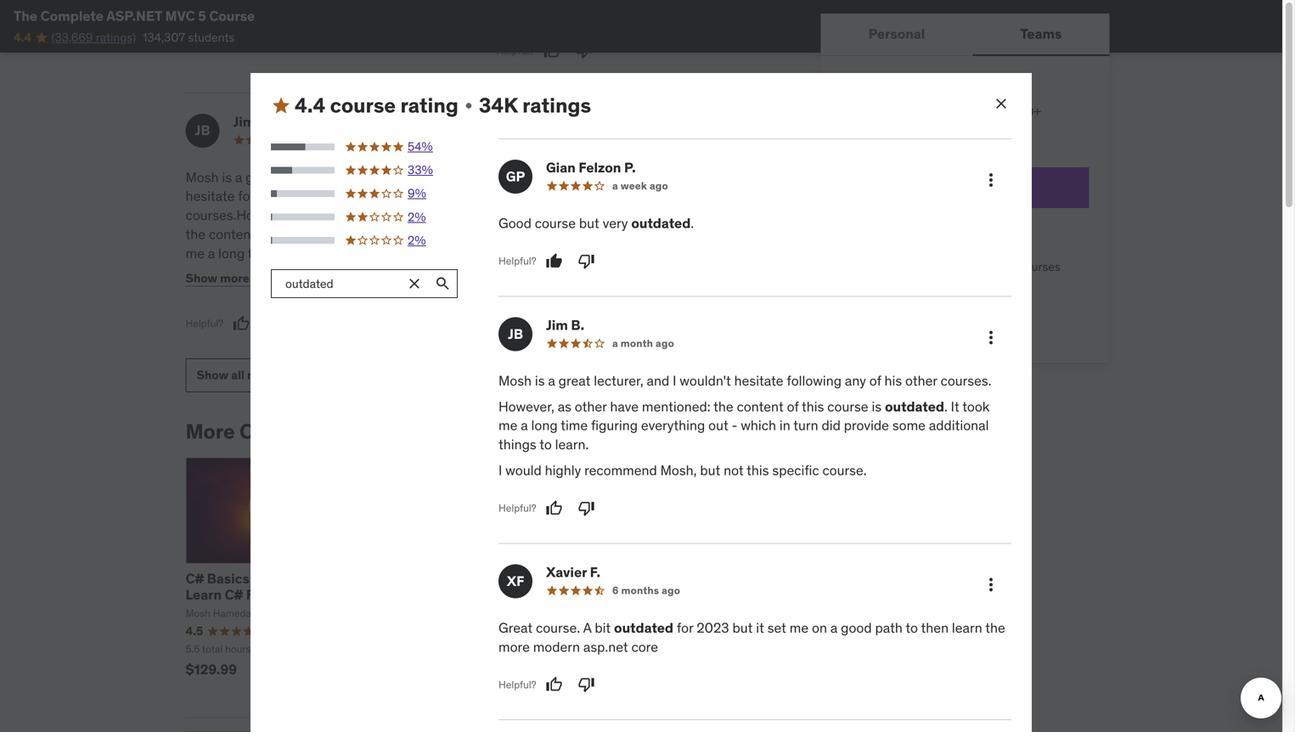 Task type: vqa. For each thing, say whether or not it's contained in the screenshot.
out
yes



Task type: describe. For each thing, give the bounding box(es) containing it.
for inside great course. a bit outdated for 2023 but it set me on a good path to then learn the more modern asp.net core
[[671, 168, 687, 186]]

additional actions for review by xavier f. image
[[981, 575, 1002, 595]]

the up not
[[714, 398, 734, 415]]

mosh hamedani link
[[351, 419, 508, 444]]

took inside however, as other have mentioned: the content of this course is outdated. it took me a long time figuring everything out - which in turn did provide some additional things to learn.
[[430, 226, 458, 243]]

gian felzon p.
[[546, 159, 636, 176]]

set inside for 2023 but it set me on a good path to then learn the more modern asp.net core
[[768, 619, 787, 637]]

a inside . it took me a long time figuring everything out - which in turn did provide some additional things to learn.
[[521, 417, 528, 434]]

mark review by xavier f. as unhelpful image
[[576, 245, 593, 262]]

a month ago for however, as other have mentioned: the content of this course is outdated. it took me a long time figuring everything out - which in turn did provide some additional things to learn.
[[300, 133, 362, 146]]

mvc
[[165, 7, 195, 25]]

&
[[948, 259, 956, 274]]

xf for great course. a bit outdated for 2023 but it set me on a good path to then learn the more modern asp.net core
[[505, 122, 522, 139]]

technical
[[612, 586, 673, 604]]

c# basics for beginners: learn c# fundamentals by coding link
[[186, 570, 371, 620]]

courses. for however, as other have mentioned: the content of this course is outdated. it took me a long time figuring everything out - which in turn did provide some additional things to learn.
[[186, 207, 237, 224]]

months for great course. a bit
[[622, 584, 660, 597]]

advanced
[[612, 570, 677, 587]]

beginners:
[[274, 570, 344, 587]]

some inside . it took me a long time figuring everything out - which in turn did provide some additional things to learn.
[[893, 417, 926, 434]]

hesitate for however, as other have mentioned: the content of this course is outdated. it took me a long time figuring everything out - which in turn did provide some additional things to learn.
[[186, 188, 235, 205]]

undo mark review by gian felzon p. as helpful image
[[233, 23, 250, 40]]

lectures for 21 lectures
[[669, 643, 706, 656]]

me inside however, as other have mentioned: the content of this course is outdated. it took me a long time figuring everything out - which in turn did provide some additional things to learn.
[[186, 245, 205, 262]]

54% button
[[271, 139, 459, 155]]

other inside however, as other have mentioned: the content of this course is outdated. it took me a long time figuring everything out - which in turn did provide some additional things to learn.
[[313, 207, 345, 224]]

to inside . it took me a long time figuring everything out - which in turn did provide some additional things to learn.
[[540, 436, 552, 453]]

long inside however, as other have mentioned: the content of this course is outdated. it took me a long time figuring everything out - which in turn did provide some additional things to learn.
[[218, 245, 245, 262]]

good
[[499, 215, 532, 232]]

3
[[591, 643, 597, 656]]

this inside however, as other have mentioned: the content of this course is outdated. it took me a long time figuring everything out - which in turn did provide some additional things to learn.
[[274, 226, 296, 243]]

b. for however, as other have mentioned: the content of this course is
[[571, 316, 585, 334]]

out inside . it took me a long time figuring everything out - which in turn did provide some additional things to learn.
[[709, 417, 729, 434]]

out inside however, as other have mentioned: the content of this course is outdated. it took me a long time figuring everything out - which in turn did provide some additional things to learn.
[[396, 245, 416, 262]]

good inside great course. a bit outdated for 2023 but it set me on a good path to then learn the more modern asp.net core
[[548, 188, 579, 205]]

lecturer, for however, as other have mentioned: the content of this course is outdated. it took me a long time figuring everything out - which in turn did provide some additional things to learn.
[[281, 168, 331, 186]]

outdated for great course. a bit outdated for 2023 but it set me on a good path to then learn the more modern asp.net core
[[612, 168, 667, 186]]

month for however, as other have mentioned: the content of this course is
[[621, 337, 654, 350]]

and right sso
[[896, 320, 915, 335]]

the inside for 2023 but it set me on a good path to then learn the more modern asp.net core
[[986, 619, 1006, 637]]

courses. for however, as other have mentioned: the content of this course is
[[941, 372, 992, 390]]

course. for great course. a bit outdated for 2023 but it set me on a good path to then learn the more modern asp.net core
[[534, 168, 578, 186]]

asp.net inside for 2023 but it set me on a good path to then learn the more modern asp.net core
[[584, 638, 629, 656]]

great for however, as other have mentioned: the content of this course is outdated. it took me a long time figuring everything out - which in turn did provide some additional things to learn.
[[246, 168, 278, 186]]

learn inside for 2023 but it set me on a good path to then learn the more modern asp.net core
[[953, 619, 983, 637]]

specific
[[773, 462, 820, 479]]

learn. inside . it took me a long time figuring everything out - which in turn did provide some additional things to learn.
[[555, 436, 589, 453]]

path inside for 2023 but it set me on a good path to then learn the more modern asp.net core
[[876, 619, 903, 637]]

try udemy business
[[901, 179, 1031, 196]]

it inside for 2023 but it set me on a good path to then learn the more modern asp.net core
[[756, 619, 765, 637]]

134,307 students
[[143, 30, 235, 45]]

then inside great course. a bit outdated for 2023 but it set me on a good path to then learn the more modern asp.net core
[[628, 188, 656, 205]]

personal
[[869, 25, 926, 42]]

jim b. for however, as other have mentioned: the content of this course is
[[546, 316, 585, 334]]

coding
[[186, 603, 232, 620]]

great course. a bit outdated for 2023 but it set me on a good path to then learn the more modern asp.net core
[[497, 168, 780, 224]]

provide inside however, as other have mentioned: the content of this course is outdated. it took me a long time figuring everything out - which in turn did provide some additional things to learn.
[[250, 264, 295, 281]]

for inside c# basics for beginners: learn c# fundamentals by coding
[[253, 570, 271, 587]]

(21,848)
[[675, 625, 712, 638]]

is inside however, as other have mentioned: the content of this course is outdated. it took me a long time figuring everything out - which in turn did provide some additional things to learn.
[[344, 226, 354, 243]]

submit search image
[[435, 275, 452, 292]]

total for 3 total hours
[[600, 643, 620, 656]]

his for however, as other have mentioned: the content of this course is outdated. it took me a long time figuring everything out - which in turn did provide some additional things to learn.
[[336, 188, 354, 205]]

sso and lms integrations
[[869, 320, 1009, 335]]

to inside however, as other have mentioned: the content of this course is outdated. it took me a long time figuring everything out - which in turn did provide some additional things to learn.
[[439, 264, 452, 281]]

rating
[[401, 93, 459, 118]]

c# advanced topics: prepare for technical interviews
[[591, 570, 779, 604]]

courses
[[240, 419, 319, 444]]

- inside . it took me a long time figuring everything out - which in turn did provide some additional things to learn.
[[732, 417, 738, 434]]

personal button
[[821, 14, 973, 54]]

ratings)
[[96, 30, 136, 45]]

xavier f. for great course. a bit outdated for 2023 but it set me on a good path to then learn the more modern asp.net core
[[544, 113, 599, 130]]

mark review by gian felzon p. as unhelpful image
[[578, 253, 595, 270]]

1 vertical spatial hamedani
[[213, 607, 260, 620]]

to inside for 2023 but it set me on a good path to then learn the more modern asp.net core
[[906, 619, 919, 637]]

jim for however, as other have mentioned: the content of this course is
[[546, 316, 568, 334]]

by inside c# basics for beginners: learn c# fundamentals by coding
[[342, 586, 357, 604]]

1 horizontal spatial mark review by jim b. as helpful image
[[546, 500, 563, 517]]

any for however, as other have mentioned: the content of this course is outdated. it took me a long time figuring everything out - which in turn did provide some additional things to learn.
[[296, 188, 318, 205]]

teams button
[[973, 14, 1110, 54]]

(35,235)
[[472, 625, 510, 638]]

it inside however, as other have mentioned: the content of this course is outdated. it took me a long time figuring everything out - which in turn did provide some additional things to learn.
[[419, 226, 427, 243]]

did inside however, as other have mentioned: the content of this course is outdated. it took me a long time figuring everything out - which in turn did provide some additional things to learn.
[[228, 264, 247, 281]]

all
[[231, 367, 245, 383]]

jim for however, as other have mentioned: the content of this course is outdated. it took me a long time figuring everything out - which in turn did provide some additional things to learn.
[[233, 113, 255, 130]]

0 vertical spatial xsmall image
[[462, 99, 476, 113]]

mark review by jim b. as unhelpful image
[[578, 500, 595, 517]]

however, as other have mentioned: the content of this course is outdated
[[499, 398, 945, 415]]

teams
[[1021, 25, 1063, 42]]

topics:
[[679, 570, 725, 587]]

time inside however, as other have mentioned: the content of this course is outdated. it took me a long time figuring everything out - which in turn did provide some additional things to learn.
[[248, 245, 275, 262]]

the
[[14, 7, 37, 25]]

33%
[[408, 162, 433, 178]]

wouldn't for however, as other have mentioned: the content of this course is
[[680, 372, 731, 390]]

1 4.5 from the left
[[186, 624, 203, 639]]

33% button
[[271, 162, 459, 179]]

this up specific
[[802, 398, 825, 415]]

other down lms
[[906, 372, 938, 390]]

$89.99
[[591, 661, 637, 679]]

2 2% from the top
[[408, 233, 426, 248]]

subscribe to this course and 25,000+ top‑rated udemy courses for your organization.
[[842, 104, 1042, 153]]

lecturer, for however, as other have mentioned: the content of this course is
[[594, 372, 644, 390]]

mentioned: for however, as other have mentioned: the content of this course is outdated
[[642, 398, 711, 415]]

6 months ago for great course. a bit
[[613, 584, 681, 597]]

mark review by patricio a. as helpful image
[[544, 42, 561, 59]]

i would highly recommend mosh, but not this specific course.
[[499, 462, 867, 479]]

2 4.5 from the left
[[591, 624, 609, 639]]

34k
[[479, 93, 518, 118]]

then inside for 2023 but it set me on a good path to then learn the more modern asp.net core
[[922, 619, 949, 637]]

to inside subscribe to this course and 25,000+ top‑rated udemy courses for your organization.
[[898, 104, 909, 119]]

4.4 for 4.4
[[14, 30, 32, 45]]

this right not
[[747, 462, 770, 479]]

following for however, as other have mentioned: the content of this course is outdated. it took me a long time figuring everything out - which in turn did provide some additional things to learn.
[[238, 188, 293, 205]]

9% button
[[271, 185, 459, 202]]

learning
[[869, 289, 916, 305]]

reviews
[[247, 367, 291, 383]]

c# intermediate: classes, interfaces and oop link
[[388, 570, 555, 604]]

more inside great course. a bit outdated for 2023 but it set me on a good path to then learn the more modern asp.net core
[[716, 188, 747, 205]]

25,000+ fresh & in-demand courses
[[869, 259, 1061, 274]]

45 lectures
[[454, 643, 506, 656]]

in inside however, as other have mentioned: the content of this course is outdated. it took me a long time figuring everything out - which in turn did provide some additional things to learn.
[[186, 264, 197, 281]]

jim b. for however, as other have mentioned: the content of this course is outdated. it took me a long time figuring everything out - which in turn did provide some additional things to learn.
[[233, 113, 272, 130]]

course. for great course. a bit outdated
[[536, 619, 580, 637]]

learn
[[186, 586, 222, 604]]

things inside however, as other have mentioned: the content of this course is outdated. it took me a long time figuring everything out - which in turn did provide some additional things to learn.
[[398, 264, 436, 281]]

not
[[724, 462, 744, 479]]

learning engagement tools
[[869, 289, 1016, 305]]

modern inside for 2023 but it set me on a good path to then learn the more modern asp.net core
[[533, 638, 580, 656]]

tools
[[989, 289, 1016, 305]]

show all reviews button
[[186, 358, 302, 392]]

xavier for great course. a bit outdated for 2023 but it set me on a good path to then learn the more modern asp.net core
[[544, 113, 585, 130]]

f. for great course. a bit outdated for 2023 but it set me on a good path to then learn the more modern asp.net core
[[588, 113, 599, 130]]

mentioned: for however, as other have mentioned: the content of this course is outdated. it took me a long time figuring everything out - which in turn did provide some additional things to learn.
[[380, 207, 449, 224]]

integrations
[[945, 320, 1009, 335]]

turn inside . it took me a long time figuring everything out - which in turn did provide some additional things to learn.
[[794, 417, 819, 434]]

5.5 total hours $129.99
[[186, 643, 251, 679]]

other up highly
[[575, 398, 607, 415]]

1 2% button from the top
[[271, 209, 459, 225]]

everything inside however, as other have mentioned: the content of this course is outdated. it took me a long time figuring everything out - which in turn did provide some additional things to learn.
[[328, 245, 392, 262]]

outdated for good course but very outdated .
[[632, 215, 691, 232]]

outdated.
[[357, 226, 415, 243]]

45
[[454, 643, 466, 656]]

great for great course. a bit outdated for 2023 but it set me on a good path to then learn the more modern asp.net core
[[497, 168, 531, 186]]

fundamentals
[[246, 586, 339, 604]]

1 vertical spatial course.
[[823, 462, 867, 479]]

everything inside . it took me a long time figuring everything out - which in turn did provide some additional things to learn.
[[642, 417, 706, 434]]

classes,
[[501, 570, 555, 587]]

learn. inside however, as other have mentioned: the content of this course is outdated. it took me a long time figuring everything out - which in turn did provide some additional things to learn.
[[186, 283, 219, 300]]

organization.
[[842, 137, 910, 153]]

basics
[[207, 570, 250, 587]]

helpful? for mark review by xavier f. as helpful icon
[[497, 246, 535, 260]]

learn inside great course. a bit outdated for 2023 but it set me on a good path to then learn the more modern asp.net core
[[659, 188, 690, 205]]

and inside subscribe to this course and 25,000+ top‑rated udemy courses for your organization.
[[973, 104, 992, 119]]

and inside mosh is a great lecturer, and i wouldn't hesitate following any of his other courses.
[[334, 168, 357, 186]]

9%
[[408, 186, 427, 201]]

which inside however, as other have mentioned: the content of this course is outdated. it took me a long time figuring everything out - which in turn did provide some additional things to learn.
[[428, 245, 464, 262]]

your
[[998, 121, 1020, 136]]

bit for great course. a bit outdated
[[595, 619, 611, 637]]

f. for great course. a bit
[[590, 564, 601, 581]]

however, as other have mentioned: the content of this course is outdated. it took me a long time figuring everything out - which in turn did provide some additional things to learn.
[[186, 207, 464, 300]]

business
[[972, 179, 1031, 196]]

would
[[506, 462, 542, 479]]

4.4 for 4.4 course rating
[[295, 93, 326, 118]]

course inside however, as other have mentioned: the content of this course is outdated. it took me a long time figuring everything out - which in turn did provide some additional things to learn.
[[300, 226, 341, 243]]

21848 reviews element
[[675, 625, 712, 639]]

hours for 5.5 total hours $129.99
[[225, 643, 251, 656]]

of inside however, as other have mentioned: the content of this course is outdated. it took me a long time figuring everything out - which in turn did provide some additional things to learn.
[[259, 226, 271, 243]]

lms
[[918, 320, 942, 335]]

mark review by patricio a. as unhelpful image
[[576, 42, 593, 59]]

c# basics for beginners: learn c# fundamentals by coding
[[186, 570, 357, 620]]

1 horizontal spatial hamedani
[[409, 419, 508, 444]]

top‑rated
[[842, 121, 892, 136]]

things inside . it took me a long time figuring everything out - which in turn did provide some additional things to learn.
[[499, 436, 537, 453]]

interviews
[[676, 586, 744, 604]]

6 for great course. a bit outdated for 2023 but it set me on a good path to then learn the more modern asp.net core
[[611, 133, 617, 146]]

path inside great course. a bit outdated for 2023 but it set me on a good path to then learn the more modern asp.net core
[[582, 188, 610, 205]]

demand
[[973, 259, 1017, 274]]

undo mark review by gian felzon p. as helpful image
[[546, 253, 563, 270]]

more inside for 2023 but it set me on a good path to then learn the more modern asp.net core
[[499, 638, 530, 656]]

5.5
[[186, 643, 200, 656]]

additional inside . it took me a long time figuring everything out - which in turn did provide some additional things to learn.
[[929, 417, 990, 434]]

for inside c# advanced topics: prepare for technical interviews
[[591, 586, 610, 604]]

Search reviews text field
[[271, 269, 400, 298]]

1 vertical spatial udemy
[[923, 179, 969, 196]]

modern inside great course. a bit outdated for 2023 but it set me on a good path to then learn the more modern asp.net core
[[497, 207, 544, 224]]

courses inside subscribe to this course and 25,000+ top‑rated udemy courses for your organization.
[[936, 121, 977, 136]]

4.4 course rating
[[295, 93, 459, 118]]

more
[[186, 419, 235, 444]]

mosh is a great lecturer, and i wouldn't hesitate following any of his other courses. for however, as other have mentioned: the content of this course is outdated. it took me a long time figuring everything out - which in turn did provide some additional things to learn.
[[186, 168, 418, 224]]

a week ago
[[613, 179, 669, 192]]

set inside great course. a bit outdated for 2023 but it set me on a good path to then learn the more modern asp.net core
[[761, 168, 780, 186]]

it inside . it took me a long time figuring everything out - which in turn did provide some additional things to learn.
[[951, 398, 960, 415]]

however, for however, as other have mentioned: the content of this course is outdated
[[499, 398, 555, 415]]

1 horizontal spatial i
[[499, 462, 502, 479]]

p.
[[625, 159, 636, 176]]

complete
[[40, 7, 104, 25]]

0 vertical spatial by
[[324, 419, 347, 444]]

$129.99
[[186, 661, 237, 679]]

medium image
[[271, 96, 291, 116]]

other inside mosh is a great lecturer, and i wouldn't hesitate following any of his other courses.
[[357, 188, 389, 205]]

outdated for great course. a bit outdated
[[614, 619, 674, 637]]

additional actions for review by gian felzon p. image
[[981, 170, 1002, 190]]

5
[[198, 7, 206, 25]]

xavier for great course. a bit
[[546, 564, 587, 581]]

0 horizontal spatial mark review by jim b. as helpful image
[[233, 315, 250, 332]]

for inside subscribe to this course and 25,000+ top‑rated udemy courses for your organization.
[[980, 121, 995, 136]]

content for outdated.
[[209, 226, 256, 243]]

1 vertical spatial 25,000+
[[869, 259, 916, 274]]

and inside dialog
[[647, 372, 670, 390]]

core inside for 2023 but it set me on a good path to then learn the more modern asp.net core
[[632, 638, 659, 656]]

but inside great course. a bit outdated for 2023 but it set me on a good path to then learn the more modern asp.net core
[[726, 168, 747, 186]]

more inside button
[[220, 271, 250, 286]]

show more
[[186, 271, 250, 286]]

- inside however, as other have mentioned: the content of this course is outdated. it took me a long time figuring everything out - which in turn did provide some additional things to learn.
[[419, 245, 425, 262]]

c# for c# advanced topics: prepare for technical interviews
[[591, 570, 610, 587]]

for inside for 2023 but it set me on a good path to then learn the more modern asp.net core
[[677, 619, 694, 637]]

34k ratings
[[479, 93, 592, 118]]

mark review by xavier f. as unhelpful image
[[578, 677, 595, 694]]

try udemy business link
[[842, 167, 1090, 208]]

however, for however, as other have mentioned: the content of this course is outdated. it took me a long time figuring everything out - which in turn did provide some additional things to learn.
[[237, 207, 293, 224]]

fresh
[[918, 259, 946, 274]]

asp.net
[[106, 7, 162, 25]]

time inside . it took me a long time figuring everything out - which in turn did provide some additional things to learn.
[[561, 417, 588, 434]]

mosh inside dialog
[[499, 372, 532, 390]]

great course. a bit outdated
[[499, 619, 674, 637]]

content for outdated
[[737, 398, 784, 415]]

more courses by mosh hamedani
[[186, 419, 508, 444]]

1 vertical spatial xsmall image
[[842, 289, 855, 306]]

asp.net inside great course. a bit outdated for 2023 but it set me on a good path to then learn the more modern asp.net core
[[547, 207, 592, 224]]

me inside . it took me a long time figuring everything out - which in turn did provide some additional things to learn.
[[499, 417, 518, 434]]

months for great course. a bit outdated for 2023 but it set me on a good path to then learn the more modern asp.net core
[[619, 133, 658, 146]]

on inside great course. a bit outdated for 2023 but it set me on a good path to then learn the more modern asp.net core
[[519, 188, 534, 205]]

mark review by xavier f. as helpful image
[[544, 245, 561, 262]]



Task type: locate. For each thing, give the bounding box(es) containing it.
1 horizontal spatial turn
[[794, 417, 819, 434]]

however, up show more
[[237, 207, 293, 224]]

1 vertical spatial learn
[[953, 619, 983, 637]]

0 vertical spatial wouldn't
[[367, 168, 418, 186]]

month for however, as other have mentioned: the content of this course is outdated. it took me a long time figuring everything out - which in turn did provide some additional things to learn.
[[308, 133, 340, 146]]

0 horizontal spatial -
[[419, 245, 425, 262]]

out down outdated. at top
[[396, 245, 416, 262]]

2% down 9%
[[408, 209, 426, 225]]

bit for great course. a bit outdated for 2023 but it set me on a good path to then learn the more modern asp.net core
[[593, 168, 609, 186]]

great for however, as other have mentioned: the content of this course is
[[559, 372, 591, 390]]

have up recommend
[[610, 398, 639, 415]]

content up not
[[737, 398, 784, 415]]

1 horizontal spatial mentioned:
[[642, 398, 711, 415]]

i down 54% button
[[360, 168, 364, 186]]

courses. up show more
[[186, 207, 237, 224]]

asp.net up $89.99
[[584, 638, 629, 656]]

clear input image
[[406, 275, 423, 292]]

6 up felzon
[[611, 133, 617, 146]]

lectures
[[469, 643, 506, 656], [669, 643, 706, 656]]

6 for great course. a bit
[[613, 584, 619, 597]]

1 horizontal spatial jb
[[508, 325, 523, 343]]

0 horizontal spatial 4.4
[[14, 30, 32, 45]]

mosh
[[186, 168, 219, 186], [499, 372, 532, 390], [351, 419, 404, 444], [186, 607, 211, 620]]

core down week
[[595, 207, 622, 224]]

25,000+
[[995, 104, 1042, 119], [869, 259, 916, 274]]

jb for however, as other have mentioned: the content of this course is
[[508, 325, 523, 343]]

1 vertical spatial long
[[532, 417, 558, 434]]

courses
[[936, 121, 977, 136], [1019, 259, 1061, 274]]

any for however, as other have mentioned: the content of this course is
[[845, 372, 867, 390]]

0 horizontal spatial learn.
[[186, 283, 219, 300]]

mosh hamedani
[[186, 607, 260, 620]]

show for show more
[[186, 271, 218, 286]]

udemy up organization.
[[895, 121, 933, 136]]

hamedani up would
[[409, 419, 508, 444]]

wouldn't inside dialog
[[680, 372, 731, 390]]

1 vertical spatial a month ago
[[613, 337, 675, 350]]

0 horizontal spatial following
[[238, 188, 293, 205]]

1 horizontal spatial good
[[841, 619, 872, 637]]

1 vertical spatial hesitate
[[735, 372, 784, 390]]

engagement
[[918, 289, 987, 305]]

mosh inside mosh is a great lecturer, and i wouldn't hesitate following any of his other courses.
[[186, 168, 219, 186]]

as down 9% button
[[296, 207, 310, 224]]

good
[[548, 188, 579, 205], [841, 619, 872, 637]]

but inside for 2023 but it set me on a good path to then learn the more modern asp.net core
[[733, 619, 753, 637]]

1 horizontal spatial did
[[822, 417, 841, 434]]

this up search reviews text field
[[274, 226, 296, 243]]

good course but very outdated .
[[499, 215, 694, 232]]

content inside dialog
[[737, 398, 784, 415]]

0 vertical spatial 25,000+
[[995, 104, 1042, 119]]

the right a week ago
[[693, 188, 713, 205]]

2 horizontal spatial more
[[716, 188, 747, 205]]

for right a week ago
[[671, 168, 687, 186]]

this
[[911, 104, 931, 119], [274, 226, 296, 243], [802, 398, 825, 415], [747, 462, 770, 479]]

try
[[901, 179, 920, 196]]

helpful? for mark review by patricio a. as helpful image
[[497, 44, 535, 57]]

1 vertical spatial months
[[622, 584, 660, 597]]

xavier f. up the gian at left
[[544, 113, 599, 130]]

1 vertical spatial f.
[[590, 564, 601, 581]]

4.5 up 3 at the bottom of page
[[591, 624, 609, 639]]

the down "additional actions for review by xavier f." image
[[986, 619, 1006, 637]]

courses left the your
[[936, 121, 977, 136]]

for up 21 lectures
[[677, 619, 694, 637]]

course. up intermediate
[[536, 619, 580, 637]]

intermediate
[[514, 643, 573, 656]]

xavier f. for great course. a bit
[[546, 564, 601, 581]]

content inside however, as other have mentioned: the content of this course is outdated. it took me a long time figuring everything out - which in turn did provide some additional things to learn.
[[209, 226, 256, 243]]

0 vertical spatial did
[[228, 264, 247, 281]]

which up submit search image
[[428, 245, 464, 262]]

c# for c# intermediate: classes, interfaces and oop
[[388, 570, 407, 587]]

time up highly
[[561, 417, 588, 434]]

1 vertical spatial it
[[951, 398, 960, 415]]

hours left 21
[[623, 643, 648, 656]]

xavier
[[544, 113, 585, 130], [546, 564, 587, 581]]

0 vertical spatial path
[[582, 188, 610, 205]]

course. inside great course. a bit outdated for 2023 but it set me on a good path to then learn the more modern asp.net core
[[534, 168, 578, 186]]

it down 'sso and lms integrations'
[[951, 398, 960, 415]]

long inside . it took me a long time figuring everything out - which in turn did provide some additional things to learn.
[[532, 417, 558, 434]]

and left the oop
[[457, 586, 482, 604]]

. inside . it took me a long time figuring everything out - which in turn did provide some additional things to learn.
[[945, 398, 948, 415]]

figuring inside . it took me a long time figuring everything out - which in turn did provide some additional things to learn.
[[591, 417, 638, 434]]

2 vertical spatial more
[[499, 638, 530, 656]]

following up however, as other have mentioned: the content of this course is outdated. it took me a long time figuring everything out - which in turn did provide some additional things to learn.
[[238, 188, 293, 205]]

1 vertical spatial as
[[558, 398, 572, 415]]

2023 right a week ago
[[691, 168, 723, 186]]

1 horizontal spatial out
[[709, 417, 729, 434]]

i up the however, as other have mentioned: the content of this course is outdated
[[673, 372, 677, 390]]

1 horizontal spatial month
[[621, 337, 654, 350]]

additional inside however, as other have mentioned: the content of this course is outdated. it took me a long time figuring everything out - which in turn did provide some additional things to learn.
[[335, 264, 395, 281]]

total inside "5.5 total hours $129.99"
[[202, 643, 223, 656]]

courses.
[[186, 207, 237, 224], [941, 372, 992, 390]]

ratings
[[523, 93, 592, 118]]

4.4
[[14, 30, 32, 45], [295, 93, 326, 118]]

total right the "5.5"
[[202, 643, 223, 656]]

mosh is a great lecturer, and i wouldn't hesitate following any of his other courses.
[[186, 168, 418, 224], [499, 372, 992, 390]]

1 lectures from the left
[[469, 643, 506, 656]]

mosh is a great lecturer, and i wouldn't hesitate following any of his other courses. for however, as other have mentioned: the content of this course is
[[499, 372, 992, 390]]

6 months ago for great course. a bit outdated for 2023 but it set me on a good path to then learn the more modern asp.net core
[[611, 133, 679, 146]]

core inside great course. a bit outdated for 2023 but it set me on a good path to then learn the more modern asp.net core
[[595, 207, 622, 224]]

hamedani
[[409, 419, 508, 444], [213, 607, 260, 620]]

helpful? for mark review by xavier f. as helpful image on the bottom of page
[[499, 678, 537, 692]]

1 vertical spatial his
[[885, 372, 903, 390]]

54%
[[408, 139, 433, 154]]

0 vertical spatial in
[[186, 264, 197, 281]]

hesitate inside mosh is a great lecturer, and i wouldn't hesitate following any of his other courses.
[[186, 188, 235, 205]]

jim down undo mark review by gian felzon p. as helpful icon
[[546, 316, 568, 334]]

course.
[[534, 168, 578, 186], [823, 462, 867, 479], [536, 619, 580, 637]]

4.5
[[186, 624, 203, 639], [591, 624, 609, 639]]

helpful? for rightmost mark review by jim b. as helpful icon
[[499, 502, 537, 515]]

134,307
[[143, 30, 185, 45]]

this inside subscribe to this course and 25,000+ top‑rated udemy courses for your organization.
[[911, 104, 931, 119]]

lecturer, inside mosh is a great lecturer, and i wouldn't hesitate following any of his other courses.
[[281, 168, 331, 186]]

helpful? left mark review by patricio a. as helpful image
[[497, 44, 535, 57]]

on inside for 2023 but it set me on a good path to then learn the more modern asp.net core
[[812, 619, 828, 637]]

figuring inside however, as other have mentioned: the content of this course is outdated. it took me a long time figuring everything out - which in turn did provide some additional things to learn.
[[278, 245, 325, 262]]

xsmall image left learning
[[842, 289, 855, 306]]

6
[[611, 133, 617, 146], [613, 584, 619, 597]]

i
[[360, 168, 364, 186], [673, 372, 677, 390], [499, 462, 502, 479]]

mark review by jim b. as helpful image down show more button
[[233, 315, 250, 332]]

took up submit search image
[[430, 226, 458, 243]]

highly
[[545, 462, 581, 479]]

wouldn't up the however, as other have mentioned: the content of this course is outdated
[[680, 372, 731, 390]]

0 horizontal spatial hamedani
[[213, 607, 260, 620]]

0 horizontal spatial content
[[209, 226, 256, 243]]

ago for good course but very
[[650, 179, 669, 192]]

0 vertical spatial .
[[691, 215, 694, 232]]

21 lectures
[[657, 643, 706, 656]]

a inside mosh is a great lecturer, and i wouldn't hesitate following any of his other courses.
[[235, 168, 242, 186]]

hours up the $129.99
[[225, 643, 251, 656]]

0 horizontal spatial b.
[[258, 113, 272, 130]]

as for however, as other have mentioned: the content of this course is outdated
[[558, 398, 572, 415]]

a up 3 at the bottom of page
[[583, 619, 592, 637]]

0 horizontal spatial lectures
[[469, 643, 506, 656]]

udemy right try
[[923, 179, 969, 196]]

mark review by xavier f. as helpful image
[[546, 677, 563, 694]]

his down sso
[[885, 372, 903, 390]]

hesitate for however, as other have mentioned: the content of this course is
[[735, 372, 784, 390]]

1 horizontal spatial 25,000+
[[995, 104, 1042, 119]]

show for show all reviews
[[197, 367, 229, 383]]

hours for 3 total hours
[[623, 643, 648, 656]]

total right 3 at the bottom of page
[[600, 643, 620, 656]]

1 horizontal spatial any
[[845, 372, 867, 390]]

any
[[296, 188, 318, 205], [845, 372, 867, 390]]

0 horizontal spatial mosh is a great lecturer, and i wouldn't hesitate following any of his other courses.
[[186, 168, 418, 224]]

very
[[603, 215, 628, 232]]

outdated
[[612, 168, 667, 186], [632, 215, 691, 232], [885, 398, 945, 415], [614, 619, 674, 637]]

jb for however, as other have mentioned: the content of this course is outdated. it took me a long time figuring everything out - which in turn did provide some additional things to learn.
[[195, 122, 210, 139]]

25,000+ inside subscribe to this course and 25,000+ top‑rated udemy courses for your organization.
[[995, 104, 1042, 119]]

show inside button
[[186, 271, 218, 286]]

1 vertical spatial on
[[812, 619, 828, 637]]

wouldn't for however, as other have mentioned: the content of this course is outdated. it took me a long time figuring everything out - which in turn did provide some additional things to learn.
[[367, 168, 418, 186]]

c# inside c# intermediate: classes, interfaces and oop
[[388, 570, 407, 587]]

0 vertical spatial modern
[[497, 207, 544, 224]]

35235 reviews element
[[472, 625, 510, 639]]

sso
[[869, 320, 893, 335]]

1 horizontal spatial some
[[893, 417, 926, 434]]

me inside great course. a bit outdated for 2023 but it set me on a good path to then learn the more modern asp.net core
[[497, 188, 516, 205]]

1 vertical spatial courses
[[1019, 259, 1061, 274]]

turn
[[200, 264, 225, 281], [794, 417, 819, 434]]

his inside mosh is a great lecturer, and i wouldn't hesitate following any of his other courses.
[[336, 188, 354, 205]]

hamedani down basics
[[213, 607, 260, 620]]

2 lectures from the left
[[669, 643, 706, 656]]

interfaces
[[388, 586, 454, 604]]

0 vertical spatial months
[[619, 133, 658, 146]]

1 vertical spatial b.
[[571, 316, 585, 334]]

i for however, as other have mentioned: the content of this course is
[[673, 372, 677, 390]]

in-
[[959, 259, 973, 274]]

other down 33% button
[[357, 188, 389, 205]]

hesitate up the however, as other have mentioned: the content of this course is outdated
[[735, 372, 784, 390]]

1 horizontal spatial provide
[[844, 417, 890, 434]]

show inside button
[[197, 367, 229, 383]]

learn.
[[186, 283, 219, 300], [555, 436, 589, 453]]

learn right week
[[659, 188, 690, 205]]

this right subscribe
[[911, 104, 931, 119]]

great inside dialog
[[499, 619, 533, 637]]

ago for great course. a bit outdated for 2023 but it set me on a good path to then learn the more modern asp.net core
[[660, 133, 679, 146]]

c# up mosh hamedani
[[225, 586, 243, 604]]

1 vertical spatial xf
[[507, 573, 525, 590]]

dialog containing 4.4 course rating
[[251, 73, 1032, 732]]

for
[[980, 121, 995, 136], [671, 168, 687, 186], [253, 570, 271, 587], [591, 586, 610, 604], [677, 619, 694, 637]]

felzon
[[579, 159, 622, 176]]

week
[[621, 179, 648, 192]]

everything down outdated. at top
[[328, 245, 392, 262]]

a inside for 2023 but it set me on a good path to then learn the more modern asp.net core
[[831, 619, 838, 637]]

asp.net
[[547, 207, 592, 224], [584, 638, 629, 656]]

xf for great course. a bit
[[507, 573, 525, 590]]

mosh is a great lecturer, and i wouldn't hesitate following any of his other courses. up the however, as other have mentioned: the content of this course is outdated
[[499, 372, 992, 390]]

1 vertical spatial 6
[[613, 584, 619, 597]]

0 horizontal spatial hesitate
[[186, 188, 235, 205]]

things up would
[[499, 436, 537, 453]]

udemy inside subscribe to this course and 25,000+ top‑rated udemy courses for your organization.
[[895, 121, 933, 136]]

months up 3 total hours
[[622, 584, 660, 597]]

25,000+ up learning
[[869, 259, 916, 274]]

1 vertical spatial xavier f.
[[546, 564, 601, 581]]

1 horizontal spatial mosh is a great lecturer, and i wouldn't hesitate following any of his other courses.
[[499, 372, 992, 390]]

me inside for 2023 but it set me on a good path to then learn the more modern asp.net core
[[790, 619, 809, 637]]

2 vertical spatial course.
[[536, 619, 580, 637]]

1 hours from the left
[[225, 643, 251, 656]]

course. right specific
[[823, 462, 867, 479]]

time up show more
[[248, 245, 275, 262]]

figuring up search reviews text field
[[278, 245, 325, 262]]

course inside subscribe to this course and 25,000+ top‑rated udemy courses for your organization.
[[934, 104, 970, 119]]

mentioned: inside however, as other have mentioned: the content of this course is outdated. it took me a long time figuring everything out - which in turn did provide some additional things to learn.
[[380, 207, 449, 224]]

0 horizontal spatial as
[[296, 207, 310, 224]]

helpful? down "5" at the top of page
[[186, 25, 224, 38]]

1 2% from the top
[[408, 209, 426, 225]]

the inside great course. a bit outdated for 2023 but it set me on a good path to then learn the more modern asp.net core
[[693, 188, 713, 205]]

1 vertical spatial xavier
[[546, 564, 587, 581]]

which down the however, as other have mentioned: the content of this course is outdated
[[741, 417, 777, 434]]

close modal image
[[993, 95, 1010, 112]]

1 vertical spatial however,
[[499, 398, 555, 415]]

turn inside however, as other have mentioned: the content of this course is outdated. it took me a long time figuring everything out - which in turn did provide some additional things to learn.
[[200, 264, 225, 281]]

xsmall image
[[462, 99, 476, 113], [842, 289, 855, 306]]

learn down "additional actions for review by xavier f." image
[[953, 619, 983, 637]]

b.
[[258, 113, 272, 130], [571, 316, 585, 334]]

xavier up the gian at left
[[544, 113, 585, 130]]

1 vertical spatial set
[[768, 619, 787, 637]]

0 vertical spatial learn
[[659, 188, 690, 205]]

and inside c# intermediate: classes, interfaces and oop
[[457, 586, 482, 604]]

his for however, as other have mentioned: the content of this course is
[[885, 372, 903, 390]]

show
[[186, 271, 218, 286], [197, 367, 229, 383]]

0 vertical spatial 2023
[[691, 168, 723, 186]]

0 horizontal spatial jim
[[233, 113, 255, 130]]

mark review by jim b. as helpful image
[[233, 315, 250, 332], [546, 500, 563, 517]]

2 total from the left
[[600, 643, 620, 656]]

months up p. in the top of the page
[[619, 133, 658, 146]]

time
[[248, 245, 275, 262], [561, 417, 588, 434]]

jb inside dialog
[[508, 325, 523, 343]]

a for great course. a bit outdated
[[583, 619, 592, 637]]

took inside . it took me a long time figuring everything out - which in turn did provide some additional things to learn.
[[963, 398, 990, 415]]

0 vertical spatial a month ago
[[300, 133, 362, 146]]

took down 'additional actions for review by jim b.' image
[[963, 398, 990, 415]]

hours inside "5.5 total hours $129.99"
[[225, 643, 251, 656]]

2 2% button from the top
[[271, 232, 459, 249]]

great
[[497, 168, 531, 186], [499, 619, 533, 637]]

1 horizontal spatial wouldn't
[[680, 372, 731, 390]]

2 vertical spatial i
[[499, 462, 502, 479]]

1 vertical spatial by
[[342, 586, 357, 604]]

mosh,
[[661, 462, 697, 479]]

0 vertical spatial month
[[308, 133, 340, 146]]

helpful? down show more button
[[186, 317, 224, 330]]

1 horizontal spatial .
[[945, 398, 948, 415]]

have inside however, as other have mentioned: the content of this course is outdated. it took me a long time figuring everything out - which in turn did provide some additional things to learn.
[[348, 207, 377, 224]]

tab list
[[821, 14, 1110, 56]]

ago
[[343, 133, 362, 146], [660, 133, 679, 146], [650, 179, 669, 192], [656, 337, 675, 350], [662, 584, 681, 597]]

jim left medium image
[[233, 113, 255, 130]]

a right the gian at left
[[581, 168, 590, 186]]

core up $89.99
[[632, 638, 659, 656]]

1 horizontal spatial long
[[532, 417, 558, 434]]

total for 5.5 total hours $129.99
[[202, 643, 223, 656]]

-
[[419, 245, 425, 262], [732, 417, 738, 434]]

provide inside . it took me a long time figuring everything out - which in turn did provide some additional things to learn.
[[844, 417, 890, 434]]

tab list containing personal
[[821, 14, 1110, 56]]

0 vertical spatial mark review by jim b. as helpful image
[[233, 315, 250, 332]]

0 vertical spatial great
[[497, 168, 531, 186]]

great up intermediate
[[499, 619, 533, 637]]

is
[[222, 168, 232, 186], [344, 226, 354, 243], [535, 372, 545, 390], [872, 398, 882, 415]]

great inside great course. a bit outdated for 2023 but it set me on a good path to then learn the more modern asp.net core
[[497, 168, 531, 186]]

other
[[357, 188, 389, 205], [313, 207, 345, 224], [906, 372, 938, 390], [575, 398, 607, 415]]

for 2023 but it set me on a good path to then learn the more modern asp.net core
[[499, 619, 1006, 656]]

a for great course. a bit outdated for 2023 but it set me on a good path to then learn the more modern asp.net core
[[581, 168, 590, 186]]

by
[[324, 419, 347, 444], [342, 586, 357, 604]]

did inside . it took me a long time figuring everything out - which in turn did provide some additional things to learn.
[[822, 417, 841, 434]]

have for however, as other have mentioned: the content of this course is outdated
[[610, 398, 639, 415]]

lectures down 21848 reviews element
[[669, 643, 706, 656]]

1 horizontal spatial great
[[559, 372, 591, 390]]

following for however, as other have mentioned: the content of this course is
[[787, 372, 842, 390]]

0 vertical spatial 6
[[611, 133, 617, 146]]

xf inside dialog
[[507, 573, 525, 590]]

0 vertical spatial additional
[[335, 264, 395, 281]]

0 vertical spatial 4.4
[[14, 30, 32, 45]]

0 horizontal spatial lecturer,
[[281, 168, 331, 186]]

it
[[419, 226, 427, 243], [951, 398, 960, 415]]

c# advanced topics: prepare for technical interviews link
[[591, 570, 779, 604]]

0 vertical spatial things
[[398, 264, 436, 281]]

1 horizontal spatial more
[[499, 638, 530, 656]]

by right courses
[[324, 419, 347, 444]]

2023 inside great course. a bit outdated for 2023 but it set me on a good path to then learn the more modern asp.net core
[[691, 168, 723, 186]]

is inside mosh is a great lecturer, and i wouldn't hesitate following any of his other courses.
[[222, 168, 232, 186]]

0 horizontal spatial path
[[582, 188, 610, 205]]

some inside however, as other have mentioned: the content of this course is outdated. it took me a long time figuring everything out - which in turn did provide some additional things to learn.
[[299, 264, 332, 281]]

good inside for 2023 but it set me on a good path to then learn the more modern asp.net core
[[841, 619, 872, 637]]

in inside . it took me a long time figuring everything out - which in turn did provide some additional things to learn.
[[780, 417, 791, 434]]

the inside however, as other have mentioned: the content of this course is outdated. it took me a long time figuring everything out - which in turn did provide some additional things to learn.
[[186, 226, 206, 243]]

additional actions for review by jim b. image
[[981, 327, 1002, 348]]

mentioned: up mosh,
[[642, 398, 711, 415]]

however,
[[237, 207, 293, 224], [499, 398, 555, 415]]

prepare
[[728, 570, 779, 587]]

0 vertical spatial his
[[336, 188, 354, 205]]

1 horizontal spatial it
[[951, 398, 960, 415]]

recommend
[[585, 462, 658, 479]]

course
[[209, 7, 255, 25]]

3 total hours
[[591, 643, 648, 656]]

asp.net up mark review by xavier f. as unhelpful image
[[547, 207, 592, 224]]

gian
[[546, 159, 576, 176]]

xsmall image left 34k
[[462, 99, 476, 113]]

have
[[348, 207, 377, 224], [610, 398, 639, 415]]

and left close modal icon
[[973, 104, 992, 119]]

great inside dialog
[[559, 372, 591, 390]]

on
[[519, 188, 534, 205], [812, 619, 828, 637]]

bit inside dialog
[[595, 619, 611, 637]]

as for however, as other have mentioned: the content of this course is outdated. it took me a long time figuring everything out - which in turn did provide some additional things to learn.
[[296, 207, 310, 224]]

a inside however, as other have mentioned: the content of this course is outdated. it took me a long time figuring everything out - which in turn did provide some additional things to learn.
[[208, 245, 215, 262]]

have down 9% button
[[348, 207, 377, 224]]

- down the however, as other have mentioned: the content of this course is outdated
[[732, 417, 738, 434]]

content up show more
[[209, 226, 256, 243]]

helpful? down would
[[499, 502, 537, 515]]

0 horizontal spatial great
[[246, 168, 278, 186]]

1 vertical spatial bit
[[595, 619, 611, 637]]

lectures for 45 lectures
[[469, 643, 506, 656]]

1 horizontal spatial jim
[[546, 316, 568, 334]]

b. for however, as other have mentioned: the content of this course is outdated. it took me a long time figuring everything out - which in turn did provide some additional things to learn.
[[258, 113, 272, 130]]

subscribe
[[842, 104, 895, 119]]

figuring up recommend
[[591, 417, 638, 434]]

4.5 up the "5.5"
[[186, 624, 203, 639]]

hesitate inside dialog
[[735, 372, 784, 390]]

however, up would
[[499, 398, 555, 415]]

1 horizontal spatial on
[[812, 619, 828, 637]]

however, inside however, as other have mentioned: the content of this course is outdated. it took me a long time figuring everything out - which in turn did provide some additional things to learn.
[[237, 207, 293, 224]]

helpful?
[[186, 25, 224, 38], [497, 44, 535, 57], [497, 246, 535, 260], [499, 254, 537, 268], [186, 317, 224, 330], [499, 502, 537, 515], [499, 678, 537, 692]]

i for however, as other have mentioned: the content of this course is outdated. it took me a long time figuring everything out - which in turn did provide some additional things to learn.
[[360, 168, 364, 186]]

following up . it took me a long time figuring everything out - which in turn did provide some additional things to learn.
[[787, 372, 842, 390]]

show more button
[[186, 262, 250, 296]]

0 vertical spatial b.
[[258, 113, 272, 130]]

a month ago for however, as other have mentioned: the content of this course is
[[613, 337, 675, 350]]

0 vertical spatial great
[[246, 168, 278, 186]]

intermediate:
[[410, 570, 498, 587]]

c# for c# basics for beginners: learn c# fundamentals by coding
[[186, 570, 204, 587]]

mentioned: down 9%
[[380, 207, 449, 224]]

25,000+ up the your
[[995, 104, 1042, 119]]

to inside great course. a bit outdated for 2023 but it set me on a good path to then learn the more modern asp.net core
[[613, 188, 625, 205]]

for left the your
[[980, 121, 995, 136]]

set
[[761, 168, 780, 186], [768, 619, 787, 637]]

2023 down interviews
[[697, 619, 730, 637]]

a inside great course. a bit outdated for 2023 but it set me on a good path to then learn the more modern asp.net core
[[581, 168, 590, 186]]

courses. down 'additional actions for review by jim b.' image
[[941, 372, 992, 390]]

1 vertical spatial month
[[621, 337, 654, 350]]

courses. inside dialog
[[941, 372, 992, 390]]

1 vertical spatial some
[[893, 417, 926, 434]]

which inside . it took me a long time figuring everything out - which in turn did provide some additional things to learn.
[[741, 417, 777, 434]]

the complete asp.net mvc 5 course
[[14, 7, 255, 25]]

1 vertical spatial 2%
[[408, 233, 426, 248]]

1 vertical spatial provide
[[844, 417, 890, 434]]

any inside mosh is a great lecturer, and i wouldn't hesitate following any of his other courses.
[[296, 188, 318, 205]]

0 vertical spatial long
[[218, 245, 245, 262]]

figuring
[[278, 245, 325, 262], [591, 417, 638, 434]]

hesitate up show more
[[186, 188, 235, 205]]

21
[[657, 643, 667, 656]]

it inside great course. a bit outdated for 2023 but it set me on a good path to then learn the more modern asp.net core
[[750, 168, 758, 186]]

ago for great course. a bit
[[662, 584, 681, 597]]

2023 inside for 2023 but it set me on a good path to then learn the more modern asp.net core
[[697, 619, 730, 637]]

long up show more
[[218, 245, 245, 262]]

1 total from the left
[[202, 643, 223, 656]]

a inside great course. a bit outdated for 2023 but it set me on a good path to then learn the more modern asp.net core
[[538, 188, 545, 205]]

xavier up great course. a bit outdated
[[546, 564, 587, 581]]

1 horizontal spatial -
[[732, 417, 738, 434]]

1 horizontal spatial lecturer,
[[594, 372, 644, 390]]

learn
[[659, 188, 690, 205], [953, 619, 983, 637]]

1 vertical spatial mentioned:
[[642, 398, 711, 415]]

dialog
[[251, 73, 1032, 732]]

mark review by jim b. as helpful image left mark review by jim b. as unhelpful "image"
[[546, 500, 563, 517]]

0 vertical spatial more
[[716, 188, 747, 205]]

0 vertical spatial udemy
[[895, 121, 933, 136]]

1 vertical spatial .
[[945, 398, 948, 415]]

great
[[246, 168, 278, 186], [559, 372, 591, 390]]

0 horizontal spatial total
[[202, 643, 223, 656]]

long up highly
[[532, 417, 558, 434]]

0 horizontal spatial time
[[248, 245, 275, 262]]

b. inside dialog
[[571, 316, 585, 334]]

some
[[299, 264, 332, 281], [893, 417, 926, 434]]

by right fundamentals
[[342, 586, 357, 604]]

f.
[[588, 113, 599, 130], [590, 564, 601, 581]]

f. left advanced
[[590, 564, 601, 581]]

0 horizontal spatial on
[[519, 188, 534, 205]]

helpful? for undo mark review by gian felzon p. as helpful icon
[[499, 254, 537, 268]]

helpful? down good
[[497, 246, 535, 260]]

great for great course. a bit outdated
[[499, 619, 533, 637]]

everything up mosh,
[[642, 417, 706, 434]]

have for however, as other have mentioned: the content of this course is outdated. it took me a long time figuring everything out - which in turn did provide some additional things to learn.
[[348, 207, 377, 224]]

1 horizontal spatial his
[[885, 372, 903, 390]]

c#
[[186, 570, 204, 587], [388, 570, 407, 587], [591, 570, 610, 587], [225, 586, 243, 604]]

total
[[202, 643, 223, 656], [600, 643, 620, 656]]

c# left basics
[[186, 570, 204, 587]]

great up good
[[497, 168, 531, 186]]

2 hours from the left
[[623, 643, 648, 656]]

as up highly
[[558, 398, 572, 415]]



